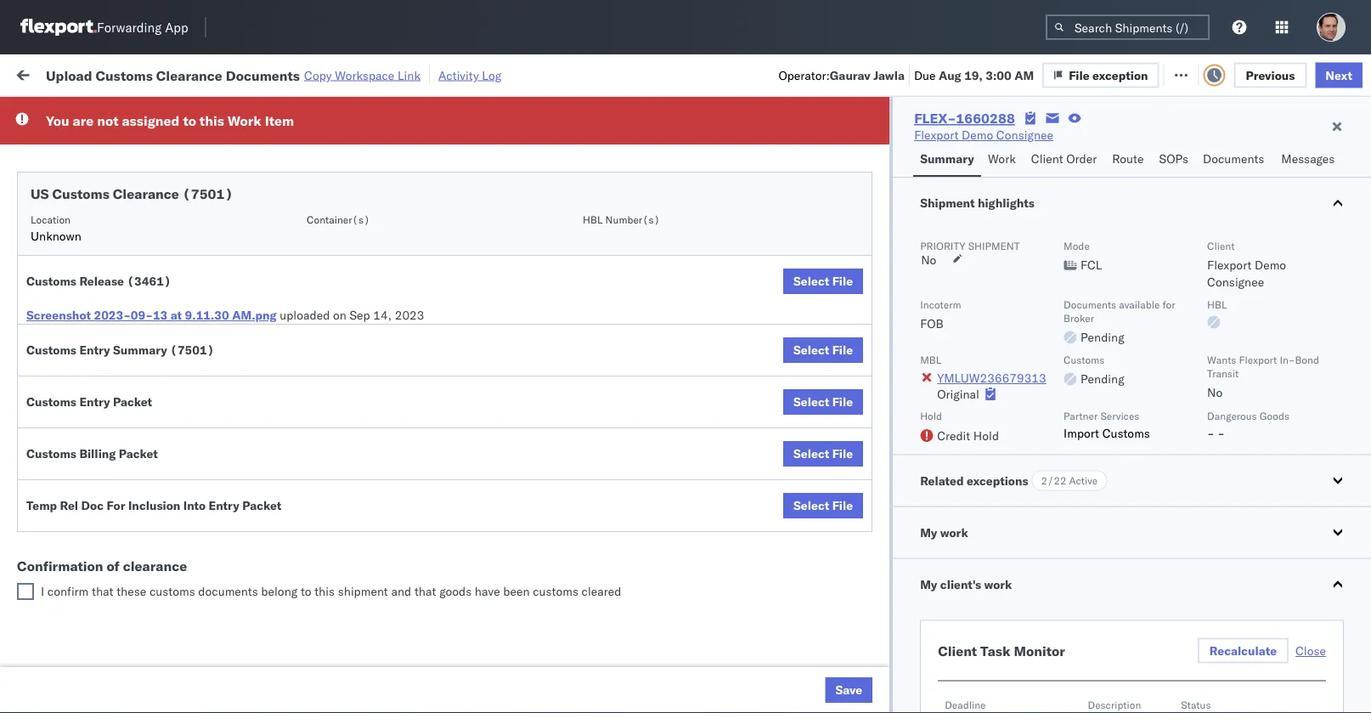Task type: vqa. For each thing, say whether or not it's contained in the screenshot.
the 017482927423
yes



Task type: describe. For each thing, give the bounding box(es) containing it.
4 schedule pickup from los angeles, ca from the top
[[39, 572, 229, 603]]

nyku9743990
[[1047, 132, 1131, 147]]

fcl for confirm delivery
[[558, 431, 580, 446]]

packet for customs billing packet
[[119, 446, 158, 461]]

2 vertical spatial entry
[[209, 498, 239, 513]]

1 vertical spatial to
[[301, 584, 312, 599]]

0 vertical spatial for
[[162, 105, 176, 118]]

flex- up 'shipment'
[[938, 170, 975, 184]]

1 ca from the top
[[39, 289, 55, 304]]

28,
[[377, 506, 396, 521]]

3:00 am est, feb 25, 2023
[[274, 431, 428, 446]]

schedule delivery appointment link for 2:59 am est, mar 3, 2023
[[39, 654, 209, 671]]

gaurav
[[830, 67, 871, 82]]

select file button for customs entry packet
[[784, 389, 864, 415]]

: for snoozed
[[391, 105, 394, 118]]

0 vertical spatial hold
[[921, 410, 943, 422]]

2 customs from the left
[[533, 584, 579, 599]]

resize handle column header for deadline
[[432, 132, 452, 713]]

1 horizontal spatial work
[[228, 112, 262, 129]]

am right the 19,
[[1015, 67, 1034, 82]]

client name
[[631, 139, 688, 152]]

flex- down credit
[[938, 469, 975, 484]]

0 vertical spatial flexport demo consignee
[[915, 127, 1054, 142]]

customs up screenshot
[[26, 274, 76, 289]]

status for status
[[1182, 699, 1211, 711]]

2 schedule delivery appointment button from the top
[[39, 205, 209, 224]]

close
[[1296, 643, 1327, 658]]

bookings test consignee for 2:59 am est, feb 28, 2023
[[741, 506, 877, 521]]

schedule pickup from los angeles international airport
[[39, 160, 225, 192]]

confirm for confirm pickup from los angeles, ca button related to honeywell
[[39, 385, 83, 399]]

flex-1911408 for confirm delivery
[[938, 431, 1027, 446]]

6 schedule from the top
[[39, 497, 89, 512]]

schedule delivery appointment button for 2:59 am est, feb 17, 2023
[[39, 130, 209, 149]]

confirmation of clearance
[[17, 558, 187, 575]]

los down 13
[[153, 347, 172, 362]]

client order button
[[1025, 144, 1106, 177]]

demo inside flexport demo consignee link
[[962, 127, 994, 142]]

1 -- from the top
[[1158, 506, 1172, 521]]

2150210 for 3:00 pm est, feb 20, 2023
[[975, 244, 1027, 259]]

honeywell for schedule delivery appointment
[[741, 319, 797, 334]]

2 schedule pickup from los angeles, ca link from the top
[[39, 496, 241, 530]]

select file for customs entry packet
[[794, 394, 853, 409]]

flex- right c/o
[[938, 693, 975, 708]]

1 customs from the left
[[150, 584, 195, 599]]

client name button
[[622, 135, 716, 152]]

schedule delivery appointment link for 1:44 pm est, mar 3, 2023
[[39, 691, 209, 708]]

4 schedule from the top
[[39, 272, 89, 287]]

los up clearance
[[160, 534, 179, 549]]

13
[[153, 308, 168, 323]]

from down 'customs entry summary (7501)' at the left of page
[[125, 385, 150, 399]]

documents button
[[1197, 144, 1275, 177]]

10 schedule from the top
[[39, 692, 89, 707]]

0 horizontal spatial shipment
[[338, 584, 388, 599]]

3 schedule pickup from los angeles, ca button from the top
[[39, 571, 241, 606]]

1 vertical spatial mode
[[1064, 239, 1090, 252]]

consignee button
[[733, 135, 886, 152]]

summary inside 'button'
[[921, 151, 975, 166]]

mbl/mawb
[[1158, 139, 1217, 152]]

187
[[398, 66, 420, 81]]

5 ca from the top
[[39, 551, 55, 566]]

pickup right confirm
[[92, 572, 129, 586]]

snooze
[[461, 139, 494, 152]]

original
[[938, 386, 980, 401]]

1 western from the top
[[887, 170, 931, 184]]

schedule delivery appointment button for 1:44 pm est, mar 3, 2023
[[39, 691, 209, 710]]

2 schedule delivery appointment link from the top
[[39, 205, 209, 222]]

fcl for schedule delivery appointment
[[558, 656, 580, 671]]

am down progress
[[302, 132, 322, 147]]

2/22 active
[[1042, 474, 1098, 487]]

3 schedule from the top
[[39, 206, 89, 221]]

09-
[[131, 308, 153, 323]]

1 horizontal spatial at
[[345, 66, 355, 81]]

screenshot 2023-09-13 at 9.11.30 am.png link
[[26, 307, 277, 324]]

proof
[[81, 468, 110, 483]]

pickup inside schedule pickup from los angeles international airport
[[92, 160, 129, 175]]

bookings for 2:59 am est, mar 3, 2023
[[741, 656, 791, 671]]

los left into
[[160, 497, 179, 512]]

2:59 am est, feb 28, 2023
[[274, 506, 428, 521]]

flex- up related
[[938, 431, 975, 446]]

1 flex-2001714 from the top
[[938, 170, 1027, 184]]

container(s)
[[307, 213, 370, 226]]

flex-2150210 for 12:00 pm est, feb 25, 2023
[[938, 469, 1027, 484]]

feb up 3:00 pm est, feb 20, 2023
[[352, 207, 373, 222]]

delivery for 1:44 pm est, mar 3, 2023
[[92, 692, 136, 707]]

honeywell - test account for schedule delivery appointment
[[741, 319, 881, 334]]

my for 'my client's work' button
[[921, 577, 938, 592]]

save
[[836, 682, 863, 697]]

20,
[[376, 244, 395, 259]]

select for temp rel doc for inclusion into entry packet
[[794, 498, 830, 513]]

us
[[31, 185, 49, 202]]

shipment highlights
[[921, 195, 1035, 210]]

number(s)
[[606, 213, 660, 226]]

llc
[[827, 132, 848, 147]]

messages
[[1282, 151, 1335, 166]]

schedule delivery appointment for 1:44 pm est, mar 3, 2023
[[39, 692, 209, 707]]

task
[[981, 642, 1011, 659]]

3 schedule pickup from los angeles, ca link from the top
[[39, 533, 241, 567]]

0 vertical spatial no
[[398, 105, 412, 118]]

select file for customs billing packet
[[794, 446, 853, 461]]

flex- down 'shipment'
[[938, 244, 975, 259]]

schedule delivery appointment button for 2:59 am est, mar 3, 2023
[[39, 654, 209, 673]]

1 vertical spatial on
[[333, 308, 347, 323]]

0 vertical spatial my
[[17, 62, 44, 85]]

los up 13
[[160, 272, 179, 287]]

select file for customs release (3461)
[[794, 274, 853, 289]]

2 appointment from the top
[[139, 206, 209, 221]]

pickup down 2023-
[[86, 347, 122, 362]]

1 schedule pickup from los angeles, ca link from the top
[[39, 272, 241, 306]]

client order
[[1032, 151, 1097, 166]]

flexport demo consignee link
[[915, 127, 1054, 144]]

Search Shipments (/) text field
[[1046, 14, 1210, 40]]

pickup up the confirmation of clearance
[[92, 534, 129, 549]]

9 schedule from the top
[[39, 655, 89, 670]]

forwarding
[[97, 19, 162, 35]]

3 2:59 from the top
[[274, 581, 299, 596]]

1 schedule pickup from los angeles, ca from the top
[[39, 272, 229, 304]]

highlights
[[978, 195, 1035, 210]]

from up clearance
[[132, 534, 157, 549]]

priority
[[921, 239, 966, 252]]

1 vertical spatial of
[[107, 558, 120, 575]]

0 vertical spatial mar
[[353, 581, 376, 596]]

4 ocean from the top
[[520, 581, 555, 596]]

customs up location
[[52, 185, 110, 202]]

documents up in
[[226, 67, 300, 84]]

flex- up client task monitor
[[938, 581, 975, 596]]

delivery for 2:59 am est, mar 3, 2023
[[92, 655, 136, 670]]

flexport. image
[[20, 19, 97, 36]]

from inside schedule pickup from los angeles international airport
[[132, 160, 157, 175]]

bicu1234565, demu1232567 for schedule delivery appointment
[[1047, 655, 1220, 670]]

activity log button
[[439, 65, 502, 85]]

17, for ocean lcl
[[377, 132, 396, 147]]

work inside button
[[985, 577, 1012, 592]]

2 ocean fcl from the top
[[520, 581, 580, 596]]

documents available for broker
[[1064, 298, 1176, 324]]

lcl for otter products - test account
[[558, 132, 579, 147]]

1 vertical spatial this
[[315, 584, 335, 599]]

1 3:30 pm est, feb 17, 2023 from the top
[[274, 170, 427, 184]]

0 vertical spatial 3:00
[[986, 67, 1012, 82]]

client's
[[941, 577, 982, 592]]

dangerous
[[1208, 410, 1257, 422]]

documents inside "upload customs clearance documents"
[[39, 252, 101, 267]]

otter for otter products - test account
[[631, 132, 659, 147]]

forwarding app
[[97, 19, 188, 35]]

1:44 pm est, mar 3, 2023
[[274, 693, 421, 708]]

file for temp rel doc for inclusion into entry packet
[[833, 498, 853, 513]]

4 2:59 from the top
[[274, 656, 299, 671]]

2 ca from the top
[[39, 364, 55, 379]]

1 horizontal spatial on
[[423, 66, 436, 81]]

related
[[921, 473, 964, 488]]

name
[[661, 139, 688, 152]]

0 horizontal spatial my work
[[17, 62, 93, 85]]

2 flex-2001714 from the top
[[938, 207, 1027, 222]]

2 1911466 from the top
[[975, 581, 1027, 596]]

angeles
[[182, 160, 225, 175]]

2 vertical spatial demo
[[678, 656, 710, 671]]

flex- down client's
[[938, 618, 975, 633]]

schedule pickup from los angeles international airport link
[[39, 159, 241, 193]]

1 2001714 from the top
[[975, 170, 1027, 184]]

actions
[[1321, 139, 1356, 152]]

ymluw236679313
[[938, 371, 1047, 385]]

9.11.30
[[185, 308, 229, 323]]

in-
[[1280, 353, 1296, 366]]

these
[[117, 584, 146, 599]]

upload proof of delivery
[[39, 468, 170, 483]]

recalculate
[[1210, 643, 1277, 658]]

customs down broker
[[1064, 353, 1105, 366]]

upload customs clearance documents button
[[39, 234, 241, 270]]

(7501) for us customs clearance (7501)
[[183, 185, 233, 202]]

pm right 12:00 on the bottom
[[310, 469, 328, 484]]

screenshot 2023-09-13 at 9.11.30 am.png uploaded on sep 14, 2023
[[26, 308, 424, 323]]

2 schedule pickup from los angeles, ca from the top
[[39, 497, 229, 529]]

0 horizontal spatial to
[[183, 112, 196, 129]]

2 flex-1977428 from the top
[[938, 394, 1027, 409]]

import work
[[143, 66, 214, 81]]

2 bicu1234565, demu1232567 from the top
[[1047, 618, 1220, 633]]

schedule delivery appointment for 10:30 pm est, feb 21, 2023
[[39, 318, 209, 333]]

pickup down "upload customs clearance documents"
[[92, 272, 129, 287]]

uploaded
[[280, 308, 330, 323]]

delivery inside button
[[127, 468, 170, 483]]

(7501) for customs entry summary (7501)
[[170, 342, 214, 357]]

2 western from the top
[[887, 207, 931, 222]]

select file button for customs billing packet
[[784, 441, 864, 467]]

3 ca from the top
[[39, 402, 55, 416]]

flex- up bleckmann
[[938, 656, 975, 671]]

jawla
[[874, 67, 905, 82]]

from down upload customs clearance documents button at the left top of page
[[132, 272, 157, 287]]

mar for bookings test consignee
[[353, 656, 376, 671]]

0 horizontal spatial work
[[49, 62, 93, 85]]

flex- up the original
[[938, 357, 975, 371]]

doc
[[81, 498, 104, 513]]

b.v
[[892, 693, 910, 708]]

25, for 3:00 am est, feb 25, 2023
[[377, 431, 396, 446]]

(3461)
[[127, 274, 171, 289]]

confirm pickup from los angeles, ca button for bookings
[[39, 346, 241, 382]]

consignee inside the client flexport demo consignee incoterm fob
[[1208, 275, 1265, 289]]

confirm pickup from los angeles, ca button for honeywell
[[39, 384, 241, 419]]

confirm delivery link
[[39, 430, 129, 447]]

from down temp rel doc for inclusion into entry packet
[[132, 572, 157, 586]]

summary button
[[914, 144, 982, 177]]

select file button for temp rel doc for inclusion into entry packet
[[784, 493, 864, 518]]

1 flex-1911466 from the top
[[938, 543, 1027, 558]]

in
[[253, 105, 263, 118]]

aug
[[939, 67, 962, 82]]

flex-1660288 link
[[915, 110, 1015, 127]]

flex- up client's
[[938, 543, 975, 558]]

1 vertical spatial at
[[171, 308, 182, 323]]

products,
[[772, 132, 824, 147]]

ocean lcl for otter
[[520, 132, 579, 147]]

7 schedule from the top
[[39, 534, 89, 549]]

mbl/mawb numbers
[[1158, 139, 1261, 152]]

3 schedule pickup from los angeles, ca from the top
[[39, 534, 229, 566]]

confirm pickup from los angeles, ca link for honeywell
[[39, 384, 241, 418]]

partner services import customs
[[1064, 410, 1151, 440]]

customs up the ready
[[96, 67, 153, 84]]

select file button for customs release (3461)
[[784, 269, 864, 294]]

id
[[933, 139, 943, 152]]

2 2:59 from the top
[[274, 506, 299, 521]]

exceptions
[[967, 473, 1029, 488]]

file for customs entry summary (7501)
[[833, 342, 853, 357]]

1 vertical spatial no
[[921, 252, 937, 267]]

1 3:30 from the top
[[274, 170, 299, 184]]

resize handle column header for workitem
[[243, 132, 263, 713]]

confirm pickup from los angeles, ca for bookings test consignee
[[39, 347, 222, 379]]

1660288
[[956, 110, 1015, 127]]

bookings for 3:00 am est, feb 25, 2023
[[741, 431, 791, 446]]

delivery for 2:59 am est, feb 17, 2023
[[92, 131, 136, 146]]

flex- up credit
[[938, 394, 975, 409]]

flexport inside wants flexport in-bond transit no
[[1240, 353, 1278, 366]]

air for 12:00 pm est, feb 25, 2023
[[520, 469, 536, 484]]

2 flex-1911466 from the top
[[938, 581, 1027, 596]]

2 3:30 pm est, feb 17, 2023 from the top
[[274, 207, 427, 222]]

otter products, llc
[[741, 132, 848, 147]]

2 digital from the top
[[935, 207, 970, 222]]

flex- up priority
[[938, 207, 975, 222]]

confirm pickup from los angeles, ca link for bookings
[[39, 346, 241, 380]]

017482927423
[[1158, 244, 1246, 259]]

2150210 for 12:00 pm est, feb 25, 2023
[[975, 469, 1027, 484]]

recalculate button
[[1198, 638, 1289, 663]]

demu1232567 down partner
[[1047, 431, 1134, 446]]

bookings for 2:59 am est, feb 28, 2023
[[741, 506, 791, 521]]

services
[[1101, 410, 1140, 422]]

client for order
[[1032, 151, 1064, 166]]

appointment for 10:30 pm est, feb 21, 2023
[[139, 318, 209, 333]]

activity log
[[439, 68, 502, 82]]

778 at risk
[[319, 66, 378, 81]]

customs down screenshot
[[26, 342, 76, 357]]

los right these
[[160, 572, 179, 586]]

2:59 am est, feb 17, 2023
[[274, 132, 428, 147]]

2/22
[[1042, 474, 1067, 487]]

flex- down related
[[938, 506, 975, 521]]

item
[[265, 112, 294, 129]]

karl lagerfeld international b.v c/o bleckmann
[[741, 693, 997, 708]]

4 schedule pickup from los angeles, ca link from the top
[[39, 571, 241, 605]]

0 vertical spatial 3,
[[379, 581, 390, 596]]

1 vertical spatial deadline
[[945, 699, 986, 711]]

2 integration test account - western digital from the top
[[741, 207, 970, 222]]

resize handle column header for consignee
[[882, 132, 903, 713]]

goods
[[440, 584, 472, 599]]

ocean for otter products - test account
[[520, 132, 555, 147]]

2023-
[[94, 308, 131, 323]]

2 vertical spatial 17,
[[376, 207, 395, 222]]

1 1977428 from the top
[[975, 319, 1027, 334]]

active
[[1070, 474, 1098, 487]]

pm up 3:00 pm est, feb 20, 2023
[[302, 207, 321, 222]]

flex- down incoterm at the top right
[[938, 319, 975, 334]]

documents up mawb1234
[[1203, 151, 1265, 166]]

confirm
[[47, 584, 89, 599]]

for inside documents available for broker
[[1163, 298, 1176, 311]]

3 1911466 from the top
[[975, 618, 1027, 633]]

demu1232567 up 'my client's work' button
[[1134, 543, 1220, 558]]

4 ca from the top
[[39, 514, 55, 529]]

honeywell - test account for confirm pickup from los angeles, ca
[[741, 394, 881, 409]]

1 digital from the top
[[935, 170, 970, 184]]

otter products - test account
[[631, 132, 794, 147]]

work button
[[982, 144, 1025, 177]]

bicu1234565, demu1232567 for schedule pickup from los angeles, ca
[[1047, 543, 1220, 558]]

progress
[[265, 105, 307, 118]]

4 1911466 from the top
[[975, 656, 1027, 671]]



Task type: locate. For each thing, give the bounding box(es) containing it.
mar for karl lagerfeld international b.v c/o bleckmann
[[352, 693, 375, 708]]

work left item
[[228, 112, 262, 129]]

shipment down highlights on the top right
[[969, 239, 1020, 252]]

pickup down upload proof of delivery button
[[92, 497, 129, 512]]

bleckmann
[[937, 693, 997, 708]]

1 vertical spatial my work
[[921, 525, 969, 540]]

maeu1234567 for schedule delivery appointment
[[1047, 319, 1133, 334]]

of right proof
[[113, 468, 124, 483]]

documents
[[226, 67, 300, 84], [1203, 151, 1265, 166], [39, 252, 101, 267], [1064, 298, 1117, 311]]

flex-2150210 button
[[911, 240, 1030, 264], [911, 240, 1030, 264], [911, 464, 1030, 488], [911, 464, 1030, 488]]

schedule inside schedule pickup from los angeles international airport
[[39, 160, 89, 175]]

no down transit
[[1208, 385, 1223, 400]]

1 schedule pickup from los angeles, ca button from the top
[[39, 272, 241, 307]]

pm up container(s)
[[302, 170, 321, 184]]

pm right 10:30
[[310, 319, 328, 334]]

am down 12:00 on the bottom
[[302, 506, 322, 521]]

0 vertical spatial shipment
[[969, 239, 1020, 252]]

1 flex-2150210 from the top
[[938, 244, 1027, 259]]

5 select file button from the top
[[784, 493, 864, 518]]

cleared
[[582, 584, 622, 599]]

been
[[503, 584, 530, 599]]

my inside button
[[921, 577, 938, 592]]

3 schedule delivery appointment button from the top
[[39, 317, 209, 336]]

belong
[[261, 584, 298, 599]]

flex- up id at the right top of the page
[[915, 110, 956, 127]]

maeu1234567 for schedule pickup from los angeles, ca
[[1047, 281, 1133, 296]]

ocean lcl
[[520, 132, 579, 147], [520, 319, 579, 334]]

4 flex-1911466 from the top
[[938, 656, 1027, 671]]

pm down container(s)
[[302, 244, 321, 259]]

packet up upload proof of delivery
[[119, 446, 158, 461]]

client inside the client flexport demo consignee incoterm fob
[[1208, 239, 1235, 252]]

0 vertical spatial status
[[92, 105, 122, 118]]

customs entry summary (7501)
[[26, 342, 214, 357]]

0 vertical spatial packet
[[113, 394, 152, 409]]

resize handle column header for flex id
[[1018, 132, 1039, 713]]

incoterm
[[921, 298, 962, 311]]

1 flex-1977428 from the top
[[938, 319, 1027, 334]]

1 horizontal spatial summary
[[921, 151, 975, 166]]

1 1911408 from the top
[[975, 357, 1027, 371]]

3 schedule delivery appointment from the top
[[39, 318, 209, 333]]

status
[[92, 105, 122, 118], [1182, 699, 1211, 711]]

3 confirm from the top
[[39, 430, 83, 445]]

delivery for 3:00 am est, feb 25, 2023
[[86, 430, 129, 445]]

0 horizontal spatial this
[[200, 112, 224, 129]]

187 on track
[[398, 66, 467, 81]]

risk
[[358, 66, 378, 81]]

confirm for confirm delivery button at the bottom left
[[39, 430, 83, 445]]

pending up services
[[1081, 371, 1125, 386]]

clearance inside "upload customs clearance documents"
[[132, 235, 186, 250]]

client down the container
[[1032, 151, 1064, 166]]

5 appointment from the top
[[139, 692, 209, 707]]

flex-1977428 button
[[911, 315, 1030, 339], [911, 315, 1030, 339], [911, 390, 1030, 413], [911, 390, 1030, 413]]

pending down broker
[[1081, 330, 1125, 345]]

clearance for upload customs clearance documents
[[132, 235, 186, 250]]

2 otter from the left
[[741, 132, 769, 147]]

flex-
[[915, 110, 956, 127], [938, 132, 975, 147], [938, 170, 975, 184], [938, 207, 975, 222], [938, 244, 975, 259], [938, 319, 975, 334], [938, 357, 975, 371], [938, 394, 975, 409], [938, 431, 975, 446], [938, 469, 975, 484], [938, 506, 975, 521], [938, 543, 975, 558], [938, 581, 975, 596], [938, 618, 975, 633], [938, 656, 975, 671], [938, 693, 975, 708]]

2 vertical spatial ocean fcl
[[520, 656, 580, 671]]

feb for confirm delivery button at the bottom left
[[353, 431, 374, 446]]

1911408 up the original
[[975, 357, 1027, 371]]

container numbers button
[[1039, 128, 1132, 159]]

demu1232567 up "07492792403"
[[1134, 655, 1220, 670]]

entry
[[79, 342, 110, 357], [79, 394, 110, 409], [209, 498, 239, 513]]

5 ocean from the top
[[520, 656, 555, 671]]

los inside schedule pickup from los angeles international airport
[[160, 160, 179, 175]]

broker
[[1064, 311, 1095, 324]]

feb for upload customs clearance documents button at the left top of page
[[352, 244, 373, 259]]

2 vertical spatial upload
[[39, 468, 78, 483]]

work up status : ready for work, blocked, in progress
[[184, 66, 214, 81]]

my work
[[17, 62, 93, 85], [921, 525, 969, 540]]

on left sep
[[333, 308, 347, 323]]

pm for 07492792403
[[302, 693, 321, 708]]

0 vertical spatial work
[[184, 66, 214, 81]]

am up 1:44 pm est, mar 3, 2023
[[302, 656, 322, 671]]

you
[[46, 112, 69, 129]]

2 1977428 from the top
[[975, 394, 1027, 409]]

1 schedule delivery appointment button from the top
[[39, 130, 209, 149]]

1 vertical spatial 2150210
[[975, 469, 1027, 484]]

1 vertical spatial 2001714
[[975, 207, 1027, 222]]

flex-1911408 up the original
[[938, 357, 1027, 371]]

17, down snoozed : no
[[377, 132, 396, 147]]

1 : from the left
[[122, 105, 125, 118]]

sops button
[[1153, 144, 1197, 177]]

delivery inside button
[[86, 430, 129, 445]]

0 vertical spatial flex-1911408
[[938, 357, 1027, 371]]

monitor
[[1014, 642, 1066, 659]]

customs up confirm delivery
[[26, 394, 76, 409]]

2 vertical spatial clearance
[[132, 235, 186, 250]]

3:00 for integration test account - on ag
[[274, 244, 299, 259]]

flexport inside the client flexport demo consignee incoterm fob
[[1208, 258, 1252, 272]]

1 vertical spatial integration test account - western digital
[[741, 207, 970, 222]]

flex-1919147
[[938, 506, 1027, 521]]

numbers for mbl/mawb numbers
[[1219, 139, 1261, 152]]

2 flxt00001977428a from the top
[[1158, 319, 1275, 334]]

demo inside the client flexport demo consignee incoterm fob
[[1255, 258, 1287, 272]]

flex- down flex-1660288
[[938, 132, 975, 147]]

2 2:59 am est, mar 3, 2023 from the top
[[274, 656, 422, 671]]

None checkbox
[[17, 583, 34, 600]]

pm for flxt00001977428a
[[310, 319, 328, 334]]

hbl for hbl
[[1208, 298, 1228, 311]]

1 vertical spatial confirm pickup from los angeles, ca link
[[39, 384, 241, 418]]

file for customs billing packet
[[833, 446, 853, 461]]

ocean lcl for honeywell
[[520, 319, 579, 334]]

2 flex-1911408 from the top
[[938, 431, 1027, 446]]

5 schedule delivery appointment button from the top
[[39, 691, 209, 710]]

1 confirm from the top
[[39, 347, 83, 362]]

c/o
[[913, 693, 934, 708]]

0 horizontal spatial no
[[398, 105, 412, 118]]

at right 13
[[171, 308, 182, 323]]

demu1232567 down broker
[[1047, 356, 1134, 371]]

1 vertical spatial import
[[1064, 425, 1100, 440]]

flexport demo consignee down 1660288
[[915, 127, 1054, 142]]

import down partner
[[1064, 425, 1100, 440]]

1 vertical spatial hold
[[974, 428, 1000, 443]]

2:59 am est, mar 3, 2023 down '2:59 am est, feb 28, 2023'
[[274, 581, 422, 596]]

demo123 for confirm delivery
[[1158, 431, 1215, 446]]

client task monitor
[[938, 642, 1066, 659]]

workitem
[[19, 139, 63, 152]]

1 vertical spatial western
[[887, 207, 931, 222]]

resize handle column header
[[243, 132, 263, 713], [432, 132, 452, 713], [491, 132, 512, 713], [602, 132, 622, 713], [712, 132, 733, 713], [882, 132, 903, 713], [1018, 132, 1039, 713], [1129, 132, 1149, 713], [1341, 132, 1362, 713], [1341, 132, 1362, 713]]

1 vertical spatial demo123
[[1158, 431, 1215, 446]]

import inside partner services import customs
[[1064, 425, 1100, 440]]

select file for temp rel doc for inclusion into entry packet
[[794, 498, 853, 513]]

1 vertical spatial bicu1234565,
[[1047, 618, 1131, 633]]

entry down 2023-
[[79, 342, 110, 357]]

5 select file from the top
[[794, 498, 853, 513]]

0 vertical spatial demo
[[962, 127, 994, 142]]

that right 'and'
[[415, 584, 436, 599]]

2:59 am est, mar 3, 2023 up 1:44 pm est, mar 3, 2023
[[274, 656, 422, 671]]

bicu1234565, demu1232567
[[1047, 543, 1220, 558], [1047, 618, 1220, 633], [1047, 655, 1220, 670]]

3 select file from the top
[[794, 394, 853, 409]]

0 vertical spatial flex-2150210
[[938, 244, 1027, 259]]

2 vertical spatial flxt00001977428a
[[1158, 394, 1275, 409]]

hbl left number(s)
[[583, 213, 603, 226]]

operator:
[[779, 67, 830, 82]]

my inside button
[[921, 525, 938, 540]]

action
[[1313, 66, 1351, 81]]

air for 1:44 pm est, mar 3, 2023
[[520, 693, 536, 708]]

of up these
[[107, 558, 120, 575]]

container
[[1047, 132, 1093, 145]]

pending for documents available for broker
[[1081, 330, 1125, 345]]

1 vertical spatial flexport demo consignee
[[631, 656, 770, 671]]

0 vertical spatial upload
[[46, 67, 92, 84]]

feb for schedule delivery appointment "button" related to 10:30 pm est, feb 21, 2023
[[360, 319, 381, 334]]

schedule delivery appointment link for 2:59 am est, feb 17, 2023
[[39, 130, 209, 147]]

3 -- from the top
[[1158, 618, 1172, 633]]

2150210 down highlights on the top right
[[975, 244, 1027, 259]]

5 select from the top
[[794, 498, 830, 513]]

2 2001714 from the top
[[975, 207, 1027, 222]]

activity
[[439, 68, 479, 82]]

3, for bookings test consignee
[[379, 656, 390, 671]]

status down recalculate button
[[1182, 699, 1211, 711]]

digital
[[935, 170, 970, 184], [935, 207, 970, 222]]

to right belong
[[301, 584, 312, 599]]

mar right 1:44
[[352, 693, 375, 708]]

2 vertical spatial mar
[[352, 693, 375, 708]]

0 horizontal spatial numbers
[[1047, 146, 1089, 159]]

pickup down 'customs entry summary (7501)' at the left of page
[[86, 385, 122, 399]]

3:00 for bookings test consignee
[[274, 431, 299, 446]]

pickup up airport
[[92, 160, 129, 175]]

maeu1234567 for confirm pickup from los angeles, ca
[[1047, 393, 1133, 408]]

3 air from the top
[[520, 469, 536, 484]]

upload proof of delivery link
[[39, 467, 170, 484]]

0 vertical spatial confirm pickup from los angeles, ca link
[[39, 346, 241, 380]]

0 vertical spatial demo123
[[1158, 357, 1215, 371]]

0 horizontal spatial that
[[92, 584, 113, 599]]

appointment for 1:44 pm est, mar 3, 2023
[[139, 692, 209, 707]]

2 1911408 from the top
[[975, 431, 1027, 446]]

ready
[[129, 105, 159, 118]]

los down 'customs entry summary (7501)' at the left of page
[[153, 385, 172, 399]]

flxt00001977428a for schedule pickup from los angeles, ca
[[1158, 282, 1275, 297]]

2 ocean from the top
[[520, 319, 555, 334]]

1 confirm pickup from los angeles, ca link from the top
[[39, 346, 241, 380]]

1977428 down the ymluw236679313
[[975, 394, 1027, 409]]

1 horizontal spatial work
[[941, 525, 969, 540]]

0 vertical spatial confirm pickup from los angeles, ca
[[39, 347, 222, 379]]

client for task
[[938, 642, 978, 659]]

lcl for honeywell - test account
[[558, 319, 579, 334]]

778
[[319, 66, 341, 81]]

deadline right c/o
[[945, 699, 986, 711]]

i
[[41, 584, 44, 599]]

from down 09-
[[125, 347, 150, 362]]

air for 3:30 pm est, feb 17, 2023
[[520, 170, 536, 184]]

25, for 12:00 pm est, feb 25, 2023
[[384, 469, 402, 484]]

location
[[31, 213, 71, 226]]

work up by: in the left top of the page
[[49, 62, 93, 85]]

ocean for flexport demo consignee
[[520, 656, 555, 671]]

mode inside button
[[520, 139, 546, 152]]

am right belong
[[302, 581, 322, 596]]

schedule delivery appointment link for 10:30 pm est, feb 21, 2023
[[39, 317, 209, 334]]

track
[[439, 66, 467, 81]]

my work inside button
[[921, 525, 969, 540]]

my down related
[[921, 525, 938, 540]]

am.png
[[232, 308, 277, 323]]

western up priority
[[887, 207, 931, 222]]

0 vertical spatial confirm
[[39, 347, 83, 362]]

work inside button
[[184, 66, 214, 81]]

1 horizontal spatial customs
[[533, 584, 579, 599]]

upload inside "upload customs clearance documents"
[[39, 235, 78, 250]]

1 vertical spatial 17,
[[376, 170, 395, 184]]

1 maeu1234567 from the top
[[1047, 281, 1133, 296]]

4 air from the top
[[520, 693, 536, 708]]

from right for
[[132, 497, 157, 512]]

2 bicu1234565, from the top
[[1047, 618, 1131, 633]]

los
[[160, 160, 179, 175], [160, 272, 179, 287], [153, 347, 172, 362], [153, 385, 172, 399], [160, 497, 179, 512], [160, 534, 179, 549], [160, 572, 179, 586]]

save button
[[826, 677, 873, 703]]

8 schedule from the top
[[39, 572, 89, 586]]

documents inside documents available for broker
[[1064, 298, 1117, 311]]

client down mawb1234
[[1208, 239, 1235, 252]]

1 schedule delivery appointment link from the top
[[39, 130, 209, 147]]

flex-2150210 for 3:00 pm est, feb 20, 2023
[[938, 244, 1027, 259]]

consignee inside button
[[741, 139, 790, 152]]

demo123 down dangerous
[[1158, 431, 1215, 446]]

2 3:30 from the top
[[274, 207, 299, 222]]

hold right credit
[[974, 428, 1000, 443]]

i confirm that these customs documents belong to this shipment and that goods have been customs cleared
[[41, 584, 622, 599]]

2:59 right documents in the left bottom of the page
[[274, 581, 299, 596]]

1 vertical spatial shipment
[[338, 584, 388, 599]]

0 horizontal spatial demo
[[678, 656, 710, 671]]

pm
[[302, 170, 321, 184], [302, 207, 321, 222], [302, 244, 321, 259], [310, 319, 328, 334], [310, 469, 328, 484], [302, 693, 321, 708]]

1 select file from the top
[[794, 274, 853, 289]]

0 vertical spatial of
[[113, 468, 124, 483]]

ocean fcl for bookings
[[520, 431, 580, 446]]

0 vertical spatial entry
[[79, 342, 110, 357]]

25,
[[377, 431, 396, 446], [384, 469, 402, 484]]

0 horizontal spatial summary
[[113, 342, 167, 357]]

file for customs release (3461)
[[833, 274, 853, 289]]

upload for customs
[[39, 235, 78, 250]]

international inside schedule pickup from los angeles international airport
[[39, 177, 108, 192]]

0 horizontal spatial at
[[171, 308, 182, 323]]

customs release (3461)
[[26, 274, 171, 289]]

1911408 for confirm delivery
[[975, 431, 1027, 446]]

5 schedule from the top
[[39, 318, 89, 333]]

maeu1234567 up partner
[[1047, 393, 1133, 408]]

documents up broker
[[1064, 298, 1117, 311]]

3:30 left container(s)
[[274, 207, 299, 222]]

appointment for 2:59 am est, mar 3, 2023
[[139, 655, 209, 670]]

digital up priority
[[935, 207, 970, 222]]

work inside button
[[988, 151, 1016, 166]]

entry up confirm delivery
[[79, 394, 110, 409]]

2 air from the top
[[520, 244, 536, 259]]

upload inside button
[[39, 468, 78, 483]]

0 vertical spatial 25,
[[377, 431, 396, 446]]

4 select file button from the top
[[784, 441, 864, 467]]

3 maeu1234567 from the top
[[1047, 393, 1133, 408]]

-
[[713, 132, 720, 147], [876, 170, 884, 184], [876, 207, 884, 222], [766, 244, 773, 259], [876, 244, 884, 259], [800, 282, 808, 297], [690, 319, 697, 334], [800, 319, 808, 334], [800, 394, 808, 409], [1208, 425, 1215, 440], [1218, 425, 1226, 440], [766, 469, 773, 484], [876, 469, 884, 484], [1158, 506, 1165, 521], [1165, 506, 1172, 521], [1158, 543, 1165, 558], [1165, 543, 1172, 558], [1158, 618, 1165, 633], [1165, 618, 1172, 633]]

demo123 for confirm pickup from los angeles, ca
[[1158, 357, 1215, 371]]

1977428 up ymluw236679313 button
[[975, 319, 1027, 334]]

customs down confirm delivery
[[26, 446, 76, 461]]

Search Work text field
[[801, 61, 986, 86]]

1 vertical spatial maeu1234567
[[1047, 319, 1133, 334]]

snoozed : no
[[352, 105, 412, 118]]

status for status : ready for work, blocked, in progress
[[92, 105, 122, 118]]

honeywell for confirm pickup from los angeles, ca
[[741, 394, 797, 409]]

bookings test consignee for 3:00 am est, feb 25, 2023
[[741, 431, 877, 446]]

2 pending from the top
[[1081, 371, 1125, 386]]

entry for packet
[[79, 394, 110, 409]]

my work up filtered by:
[[17, 62, 93, 85]]

customs inside "upload customs clearance documents"
[[81, 235, 129, 250]]

2:59 am est, mar 3, 2023 for schedule delivery appointment
[[274, 656, 422, 671]]

1 bicu1234565, demu1232567 from the top
[[1047, 543, 1220, 558]]

schedule pickup from los angeles, ca button for bicu1234565, demu1232567
[[39, 533, 241, 569]]

0 vertical spatial (7501)
[[183, 185, 233, 202]]

appointment for 2:59 am est, feb 17, 2023
[[139, 131, 209, 146]]

inclusion
[[128, 498, 180, 513]]

0 vertical spatial 1911408
[[975, 357, 1027, 371]]

ocean fcl
[[520, 431, 580, 446], [520, 581, 580, 596], [520, 656, 580, 671]]

that down the confirmation of clearance
[[92, 584, 113, 599]]

schedule delivery appointment for 2:59 am est, feb 17, 2023
[[39, 131, 209, 146]]

am up 12:00 on the bottom
[[302, 431, 322, 446]]

0 horizontal spatial flexport demo consignee
[[631, 656, 770, 671]]

my client's work
[[921, 577, 1012, 592]]

4 schedule delivery appointment button from the top
[[39, 654, 209, 673]]

previous
[[1246, 67, 1295, 82]]

ocean for honeywell - test account
[[520, 319, 555, 334]]

honeywell - test account for schedule pickup from los angeles, ca
[[741, 282, 881, 297]]

client for flexport
[[1208, 239, 1235, 252]]

customs
[[150, 584, 195, 599], [533, 584, 579, 599]]

work inside button
[[941, 525, 969, 540]]

flex id button
[[903, 135, 1022, 152]]

1 schedule delivery appointment from the top
[[39, 131, 209, 146]]

upload customs clearance documents link
[[39, 234, 241, 268]]

feb left 28,
[[353, 506, 374, 521]]

customs inside partner services import customs
[[1103, 425, 1151, 440]]

2 confirm from the top
[[39, 385, 83, 399]]

1 integration test account - western digital from the top
[[741, 170, 970, 184]]

my work button
[[893, 507, 1372, 558]]

2 vertical spatial packet
[[242, 498, 282, 513]]

schedule delivery appointment button for 10:30 pm est, feb 21, 2023
[[39, 317, 209, 336]]

schedule delivery appointment for 2:59 am est, mar 3, 2023
[[39, 655, 209, 670]]

mbl
[[921, 353, 942, 366]]

ocean for bookings test consignee
[[520, 431, 555, 446]]

flex-1911408 for confirm pickup from los angeles, ca
[[938, 357, 1027, 371]]

select for customs release (3461)
[[794, 274, 830, 289]]

2 vertical spatial work
[[985, 577, 1012, 592]]

upload customs clearance documents copy workspace link
[[46, 67, 421, 84]]

pending for customs
[[1081, 371, 1125, 386]]

schedule
[[39, 131, 89, 146], [39, 160, 89, 175], [39, 206, 89, 221], [39, 272, 89, 287], [39, 318, 89, 333], [39, 497, 89, 512], [39, 534, 89, 549], [39, 572, 89, 586], [39, 655, 89, 670], [39, 692, 89, 707]]

0 vertical spatial lcl
[[558, 132, 579, 147]]

5 schedule delivery appointment link from the top
[[39, 691, 209, 708]]

file exception button
[[1056, 61, 1173, 86], [1056, 61, 1173, 86], [1043, 62, 1160, 88], [1043, 62, 1160, 88]]

0 vertical spatial this
[[200, 112, 224, 129]]

1 horizontal spatial flexport demo consignee
[[915, 127, 1054, 142]]

0 vertical spatial on
[[423, 66, 436, 81]]

1 2150210 from the top
[[975, 244, 1027, 259]]

0 vertical spatial 3:30 pm est, feb 17, 2023
[[274, 170, 427, 184]]

1 2:59 am est, mar 3, 2023 from the top
[[274, 581, 422, 596]]

2001714 up priority shipment
[[975, 207, 1027, 222]]

2 -- from the top
[[1158, 543, 1172, 558]]

0 vertical spatial maeu1234567
[[1047, 281, 1133, 296]]

ca down confirmation
[[39, 589, 55, 603]]

17, for air
[[376, 170, 395, 184]]

1 horizontal spatial to
[[301, 584, 312, 599]]

bicu1234565, for schedule pickup from los angeles, ca
[[1047, 543, 1131, 558]]

by:
[[61, 104, 78, 119]]

--
[[1158, 506, 1172, 521], [1158, 543, 1172, 558], [1158, 618, 1172, 633]]

delivery for 10:30 pm est, feb 21, 2023
[[92, 318, 136, 333]]

2001714 up highlights on the top right
[[975, 170, 1027, 184]]

file for customs entry packet
[[833, 394, 853, 409]]

1 vertical spatial international
[[820, 693, 889, 708]]

consignee
[[997, 127, 1054, 142], [741, 139, 790, 152], [1208, 275, 1265, 289], [820, 357, 877, 371], [709, 431, 766, 446], [820, 431, 877, 446], [820, 506, 877, 521], [713, 656, 770, 671], [820, 656, 877, 671]]

1 vertical spatial 3:00
[[274, 244, 299, 259]]

demu1232567 down 'my client's work' button
[[1134, 618, 1220, 633]]

0 vertical spatial at
[[345, 66, 355, 81]]

1 vertical spatial confirm
[[39, 385, 83, 399]]

1 ocean fcl from the top
[[520, 431, 580, 446]]

1 schedule from the top
[[39, 131, 89, 146]]

1 1911466 from the top
[[975, 543, 1027, 558]]

flxt00001977428a for schedule delivery appointment
[[1158, 319, 1275, 334]]

billing
[[79, 446, 116, 461]]

lcl
[[558, 132, 579, 147], [558, 319, 579, 334]]

2 schedule delivery appointment from the top
[[39, 206, 209, 221]]

1 flxt00001977428a from the top
[[1158, 282, 1275, 297]]

1 horizontal spatial hold
[[974, 428, 1000, 443]]

3 schedule delivery appointment link from the top
[[39, 317, 209, 334]]

of inside button
[[113, 468, 124, 483]]

1 horizontal spatial mode
[[1064, 239, 1090, 252]]

2 vertical spatial work
[[988, 151, 1016, 166]]

from up airport
[[132, 160, 157, 175]]

pm for mawb1234
[[302, 170, 321, 184]]

3 flex-1911466 from the top
[[938, 618, 1027, 633]]

confirm pickup from los angeles, ca down 09-
[[39, 347, 222, 379]]

1 vertical spatial confirm pickup from los angeles, ca button
[[39, 384, 241, 419]]

fcl
[[1081, 258, 1103, 272], [558, 431, 580, 446], [558, 581, 580, 596], [558, 656, 580, 671]]

0 vertical spatial 2:59 am est, mar 3, 2023
[[274, 581, 422, 596]]

schedule pickup from los angeles, ca button
[[39, 272, 241, 307], [39, 533, 241, 569], [39, 571, 241, 606]]

2 : from the left
[[391, 105, 394, 118]]

flex-2001714 button
[[911, 165, 1030, 189], [911, 165, 1030, 189], [911, 203, 1030, 226], [911, 203, 1030, 226]]

import inside button
[[143, 66, 182, 81]]

1 vertical spatial digital
[[935, 207, 970, 222]]

1 vertical spatial packet
[[119, 446, 158, 461]]

you are not assigned to this work item
[[46, 112, 294, 129]]

otter left products,
[[741, 132, 769, 147]]

schedule pickup from los angeles, ca
[[39, 272, 229, 304], [39, 497, 229, 529], [39, 534, 229, 566], [39, 572, 229, 603]]

3 select file button from the top
[[784, 389, 864, 415]]

deadline down item
[[274, 139, 317, 152]]

my client's work button
[[893, 559, 1372, 610]]

2 2150210 from the top
[[975, 469, 1027, 484]]

flex id
[[911, 139, 943, 152]]

numbers inside container numbers
[[1047, 146, 1089, 159]]

ca up customs entry packet
[[39, 364, 55, 379]]

4 select file from the top
[[794, 446, 853, 461]]

confirm pickup from los angeles, ca for honeywell - test account
[[39, 385, 222, 416]]

3, for karl lagerfeld international b.v c/o bleckmann
[[378, 693, 389, 708]]

honeywell for schedule pickup from los angeles, ca
[[741, 282, 797, 297]]

integration
[[741, 170, 800, 184], [741, 207, 800, 222], [631, 244, 689, 259], [741, 244, 800, 259], [631, 469, 689, 484], [741, 469, 800, 484]]

1 vertical spatial demo
[[1255, 258, 1287, 272]]

1977428
[[975, 319, 1027, 334], [975, 394, 1027, 409]]

fcl for schedule pickup from los angeles, ca
[[558, 581, 580, 596]]

1 vertical spatial entry
[[79, 394, 110, 409]]

0 vertical spatial pending
[[1081, 330, 1125, 345]]

1 vertical spatial for
[[1163, 298, 1176, 311]]

4 appointment from the top
[[139, 655, 209, 670]]

select for customs billing packet
[[794, 446, 830, 461]]

2 vertical spatial no
[[1208, 385, 1223, 400]]

3:30 pm est, feb 17, 2023 up 3:00 pm est, feb 20, 2023
[[274, 207, 427, 222]]

message
[[228, 66, 275, 81]]

25, up 28,
[[384, 469, 402, 484]]

numbers inside "button"
[[1219, 139, 1261, 152]]

1 vertical spatial summary
[[113, 342, 167, 357]]

1 vertical spatial mar
[[353, 656, 376, 671]]

0 horizontal spatial status
[[92, 105, 122, 118]]

ca up confirm delivery
[[39, 402, 55, 416]]

1 vertical spatial flex-1977428
[[938, 394, 1027, 409]]

flex-2001714 up shipment highlights
[[938, 170, 1027, 184]]

4 schedule delivery appointment from the top
[[39, 655, 209, 670]]

schedule pickup from los angeles, ca button for maeu1234567
[[39, 272, 241, 307]]

3 flxt00001977428a from the top
[[1158, 394, 1275, 409]]

1 vertical spatial lcl
[[558, 319, 579, 334]]

3 ocean from the top
[[520, 431, 555, 446]]

1 that from the left
[[92, 584, 113, 599]]

confirm pickup from los angeles, ca button
[[39, 346, 241, 382], [39, 384, 241, 419]]

1 vertical spatial flex-1911408
[[938, 431, 1027, 446]]

0 horizontal spatial customs
[[150, 584, 195, 599]]

flexport inside flexport demo consignee link
[[915, 127, 959, 142]]

digital up 'shipment'
[[935, 170, 970, 184]]

3:30 pm est, feb 17, 2023 down "deadline" button
[[274, 170, 427, 184]]

1 confirm pickup from los angeles, ca button from the top
[[39, 346, 241, 382]]

dangerous goods - -
[[1208, 410, 1290, 440]]

customs right been
[[533, 584, 579, 599]]

1 vertical spatial schedule pickup from los angeles, ca button
[[39, 533, 241, 569]]

3 ocean fcl from the top
[[520, 656, 580, 671]]

1 otter from the left
[[631, 132, 659, 147]]

17, down "deadline" button
[[376, 170, 395, 184]]

no inside wants flexport in-bond transit no
[[1208, 385, 1223, 400]]

customs up release
[[81, 235, 129, 250]]

17,
[[377, 132, 396, 147], [376, 170, 395, 184], [376, 207, 395, 222]]

2 vertical spatial maeu1234567
[[1047, 393, 1133, 408]]

5 schedule delivery appointment from the top
[[39, 692, 209, 707]]

flxt00001977428a down 017482927423
[[1158, 282, 1275, 297]]

ca
[[39, 289, 55, 304], [39, 364, 55, 379], [39, 402, 55, 416], [39, 514, 55, 529], [39, 551, 55, 566], [39, 589, 55, 603]]

3 select from the top
[[794, 394, 830, 409]]

confirm for confirm pickup from los angeles, ca button corresponding to bookings
[[39, 347, 83, 362]]

1 horizontal spatial deadline
[[945, 699, 986, 711]]

0 vertical spatial 3:30
[[274, 170, 299, 184]]

(7501) down 9.11.30
[[170, 342, 214, 357]]

0 vertical spatial 1977428
[[975, 319, 1027, 334]]

flxt00001977428a for confirm pickup from los angeles, ca
[[1158, 394, 1275, 409]]

shipment left 'and'
[[338, 584, 388, 599]]

1 lcl from the top
[[558, 132, 579, 147]]

2 that from the left
[[415, 584, 436, 599]]

0 vertical spatial ocean fcl
[[520, 431, 580, 446]]

bicu1234565, for schedule delivery appointment
[[1047, 655, 1131, 670]]

0 vertical spatial to
[[183, 112, 196, 129]]

1 ocean from the top
[[520, 132, 555, 147]]

2:59
[[274, 132, 299, 147], [274, 506, 299, 521], [274, 581, 299, 596], [274, 656, 299, 671]]

numbers for container numbers
[[1047, 146, 1089, 159]]

6 ca from the top
[[39, 589, 55, 603]]

confirm inside confirm delivery link
[[39, 430, 83, 445]]

for left work, at the left of the page
[[162, 105, 176, 118]]

1 vertical spatial 3:30 pm est, feb 17, 2023
[[274, 207, 427, 222]]

2 flex-2150210 from the top
[[938, 469, 1027, 484]]

1 2:59 from the top
[[274, 132, 299, 147]]

import up the ready
[[143, 66, 182, 81]]

flex-2150210 up flex-1919147
[[938, 469, 1027, 484]]

2 horizontal spatial no
[[1208, 385, 1223, 400]]

pickup
[[92, 160, 129, 175], [92, 272, 129, 287], [86, 347, 122, 362], [86, 385, 122, 399], [92, 497, 129, 512], [92, 534, 129, 549], [92, 572, 129, 586]]

feb up 12:00 pm est, feb 25, 2023
[[353, 431, 374, 446]]

1 demo123 from the top
[[1158, 357, 1215, 371]]

are
[[73, 112, 94, 129]]

summary
[[921, 151, 975, 166], [113, 342, 167, 357]]

deadline inside button
[[274, 139, 317, 152]]

client for name
[[631, 139, 658, 152]]

0 vertical spatial 2001714
[[975, 170, 1027, 184]]



